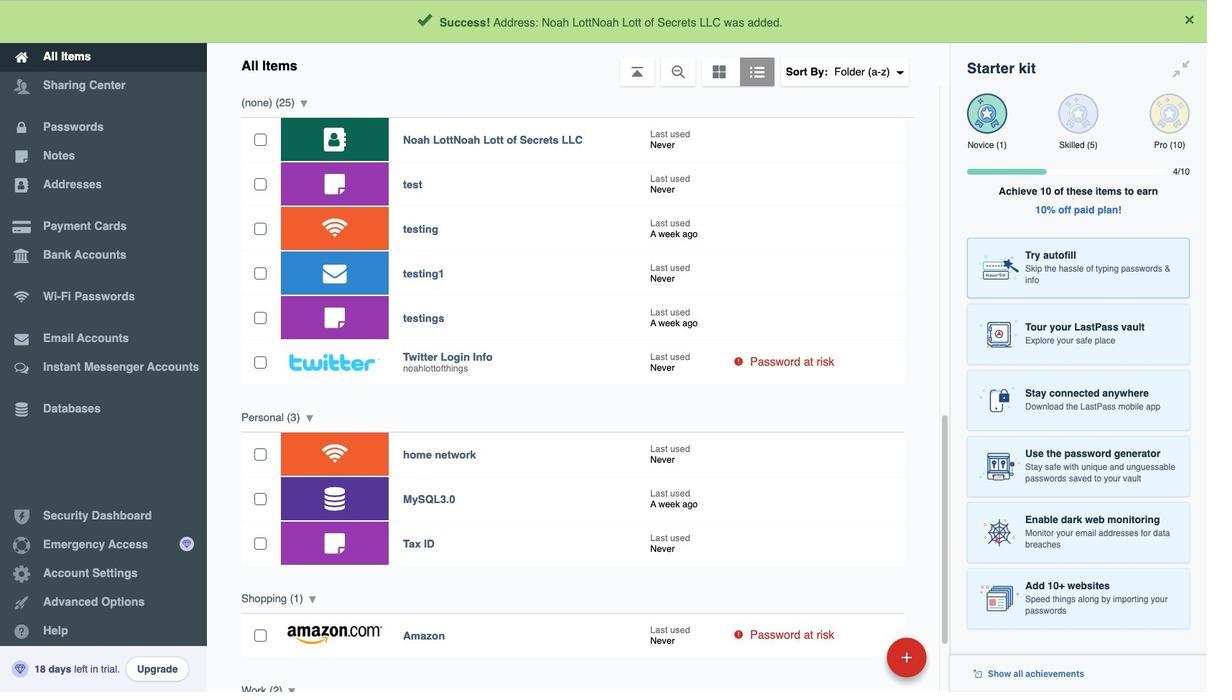 Task type: vqa. For each thing, say whether or not it's contained in the screenshot.
Search search box
yes



Task type: locate. For each thing, give the bounding box(es) containing it.
new item navigation
[[788, 633, 936, 692]]

alert
[[0, 0, 1208, 43]]



Task type: describe. For each thing, give the bounding box(es) containing it.
main navigation navigation
[[0, 0, 207, 692]]

search my vault text field
[[347, 6, 921, 37]]

new item element
[[788, 637, 932, 678]]

Search search field
[[347, 6, 921, 37]]

vault options navigation
[[207, 43, 950, 86]]



